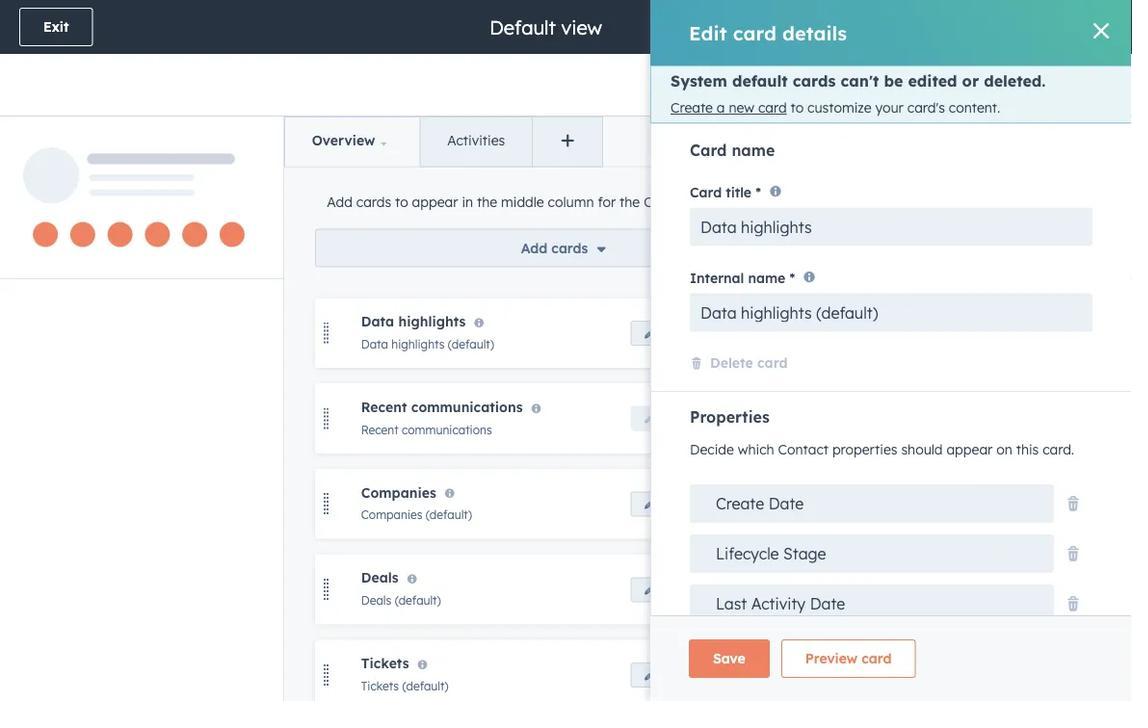 Task type: vqa. For each thing, say whether or not it's contained in the screenshot.
left "quotes"
no



Task type: describe. For each thing, give the bounding box(es) containing it.
deals (default)
[[361, 594, 441, 608]]

(default) for tickets
[[402, 679, 449, 694]]

title
[[726, 183, 752, 200]]

edit card details
[[689, 21, 847, 45]]

deals for deals
[[361, 570, 399, 587]]

last activity date button
[[690, 585, 1054, 624]]

which
[[738, 442, 775, 458]]

cards for add cards to appear in the middle column for the overview tab in this view.
[[356, 193, 391, 210]]

remove button for recent communications
[[706, 406, 775, 431]]

internal name
[[690, 270, 786, 286]]

delete card
[[710, 354, 788, 371]]

can't
[[841, 72, 879, 91]]

create inside popup button
[[716, 495, 764, 514]]

add cards
[[521, 239, 588, 256]]

default
[[732, 72, 788, 91]]

internal
[[690, 270, 744, 286]]

or
[[962, 72, 979, 91]]

0 vertical spatial date
[[769, 495, 804, 514]]

create date
[[716, 495, 804, 514]]

card inside system default cards can't be edited or deleted. create a new card to customize your card's content.
[[758, 99, 787, 116]]

1 horizontal spatial appear
[[947, 442, 993, 458]]

(default) for deals
[[395, 594, 441, 608]]

1 horizontal spatial overview
[[644, 193, 704, 210]]

activities
[[448, 132, 505, 149]]

Name editor field
[[488, 14, 608, 40]]

properties
[[690, 408, 770, 427]]

data highlights (default)
[[361, 337, 494, 351]]

companies for companies (default)
[[361, 508, 423, 523]]

preview card button
[[781, 640, 916, 679]]

create a new card button
[[671, 99, 787, 116]]

decide which contact properties should appear on this card.
[[690, 442, 1075, 458]]

exit button
[[19, 8, 93, 46]]

companies (default)
[[361, 508, 472, 523]]

tabs
[[789, 132, 818, 149]]

2 recent from the top
[[361, 423, 399, 437]]

remove button for data highlights
[[706, 321, 775, 346]]

overview button
[[285, 118, 420, 166]]

details
[[783, 21, 847, 45]]

create inside system default cards can't be edited or deleted. create a new card to customize your card's content.
[[671, 99, 713, 116]]

Internal name text field
[[690, 294, 1093, 332]]

1 recent from the top
[[361, 399, 407, 416]]

lifecycle stage button
[[690, 535, 1054, 574]]

lifecycle stage
[[716, 545, 827, 564]]

card's
[[908, 99, 945, 116]]

0 vertical spatial communications
[[411, 399, 523, 416]]

remove button for deals
[[706, 578, 775, 603]]

add for add cards
[[521, 239, 548, 256]]

save and exit
[[998, 18, 1089, 35]]

cards for add cards
[[552, 239, 588, 256]]

card for preview
[[862, 651, 892, 667]]

save for save and exit
[[906, 18, 938, 35]]

2 the from the left
[[620, 193, 640, 210]]

middle
[[501, 193, 544, 210]]

tickets for tickets
[[361, 655, 409, 672]]

column
[[548, 193, 594, 210]]

0 vertical spatial this
[[748, 193, 771, 210]]

preview
[[806, 651, 858, 667]]

edit for tickets
[[661, 668, 682, 683]]

2 recent communications from the top
[[361, 423, 492, 437]]

activities button
[[420, 118, 532, 166]]

edit button for data highlights
[[631, 321, 695, 346]]

overview inside overview button
[[312, 132, 375, 149]]

edited
[[908, 72, 958, 91]]

properties
[[833, 442, 898, 458]]

view.
[[774, 193, 805, 210]]

(default) for companies
[[426, 508, 472, 523]]

decide
[[690, 442, 734, 458]]

highlights for data highlights (default)
[[392, 337, 445, 351]]

card name
[[690, 141, 775, 160]]

edit button for companies
[[631, 492, 695, 517]]

remove for companies
[[719, 497, 763, 512]]

remove for tickets
[[719, 668, 763, 683]]

customize
[[808, 99, 872, 116]]

save and exit button
[[974, 8, 1113, 46]]

name for internal name
[[748, 270, 786, 286]]

save for preview card
[[713, 651, 746, 667]]

navigation containing overview
[[284, 117, 604, 167]]

card.
[[1043, 442, 1075, 458]]

1 vertical spatial communications
[[402, 423, 492, 437]]

exit
[[43, 18, 69, 35]]

system
[[671, 72, 728, 91]]

your
[[876, 99, 904, 116]]

last activity date
[[716, 595, 846, 614]]

0 horizontal spatial appear
[[412, 193, 458, 210]]

card for card title
[[690, 183, 722, 200]]

remove button for tickets
[[706, 663, 775, 688]]

preview card
[[806, 651, 892, 667]]

edit for deals
[[661, 583, 682, 597]]

for
[[598, 193, 616, 210]]



Task type: locate. For each thing, give the bounding box(es) containing it.
remove button up delete card at the bottom right of the page
[[706, 321, 775, 346]]

(default)
[[448, 337, 494, 351], [426, 508, 472, 523], [395, 594, 441, 608], [402, 679, 449, 694]]

edit for data highlights
[[661, 326, 682, 341]]

manage tabs button
[[713, 117, 848, 165]]

0 vertical spatial add
[[327, 193, 353, 210]]

2 companies from the top
[[361, 508, 423, 523]]

highlights for data highlights
[[398, 313, 466, 330]]

1 horizontal spatial to
[[791, 99, 804, 116]]

remove button down last
[[706, 663, 775, 688]]

cards
[[793, 72, 836, 91], [356, 193, 391, 210], [552, 239, 588, 256]]

name down the new
[[732, 141, 775, 160]]

remove button up which
[[706, 406, 775, 431]]

remove for data highlights
[[719, 326, 763, 341]]

in right tab on the top right of page
[[733, 193, 744, 210]]

add for add cards to appear in the middle column for the overview tab in this view.
[[327, 193, 353, 210]]

cards inside system default cards can't be edited or deleted. create a new card to customize your card's content.
[[793, 72, 836, 91]]

remove button down the "lifecycle"
[[706, 578, 775, 603]]

add inside popup button
[[521, 239, 548, 256]]

manage
[[730, 132, 784, 149]]

0 horizontal spatial the
[[477, 193, 497, 210]]

3 remove button from the top
[[706, 492, 775, 517]]

appear left on
[[947, 442, 993, 458]]

companies up deals (default)
[[361, 508, 423, 523]]

1 vertical spatial this
[[1017, 442, 1039, 458]]

card title
[[690, 183, 752, 200]]

remove
[[719, 326, 763, 341], [719, 412, 763, 426], [719, 497, 763, 512], [719, 583, 763, 597], [719, 668, 763, 683]]

this
[[748, 193, 771, 210], [1017, 442, 1039, 458]]

create up the "lifecycle"
[[716, 495, 764, 514]]

1 companies from the top
[[361, 484, 436, 501]]

communications
[[411, 399, 523, 416], [402, 423, 492, 437]]

1 vertical spatial to
[[395, 193, 408, 210]]

highlights
[[398, 313, 466, 330], [392, 337, 445, 351]]

1 data from the top
[[361, 313, 394, 330]]

1 vertical spatial card
[[690, 183, 722, 200]]

edit button for tickets
[[631, 663, 695, 688]]

0 horizontal spatial this
[[748, 193, 771, 210]]

0 vertical spatial companies
[[361, 484, 436, 501]]

1 vertical spatial highlights
[[392, 337, 445, 351]]

card down default on the right top of page
[[758, 99, 787, 116]]

1 vertical spatial deals
[[361, 594, 392, 608]]

tab
[[707, 193, 729, 210]]

remove button
[[706, 321, 775, 346], [706, 406, 775, 431], [706, 492, 775, 517], [706, 578, 775, 603], [706, 663, 775, 688]]

cards up customize
[[793, 72, 836, 91]]

data down data highlights
[[361, 337, 388, 351]]

a
[[717, 99, 725, 116]]

tickets
[[361, 655, 409, 672], [361, 679, 399, 694]]

add
[[327, 193, 353, 210], [521, 239, 548, 256]]

deleted.
[[984, 72, 1046, 91]]

2 horizontal spatial save
[[998, 18, 1031, 35]]

in left middle at left top
[[462, 193, 473, 210]]

new
[[729, 99, 755, 116]]

2 vertical spatial cards
[[552, 239, 588, 256]]

1 vertical spatial companies
[[361, 508, 423, 523]]

tickets up tickets (default)
[[361, 655, 409, 672]]

1 horizontal spatial add
[[521, 239, 548, 256]]

card up card title
[[690, 141, 727, 160]]

1 card from the top
[[690, 141, 727, 160]]

1 vertical spatial tickets
[[361, 679, 399, 694]]

last
[[716, 595, 747, 614]]

remove for deals
[[719, 583, 763, 597]]

add cards button
[[315, 229, 818, 267]]

0 horizontal spatial overview
[[312, 132, 375, 149]]

5 remove button from the top
[[706, 663, 775, 688]]

cards down overview button
[[356, 193, 391, 210]]

save button down last
[[689, 640, 770, 679]]

to up the tabs
[[791, 99, 804, 116]]

exit
[[1064, 18, 1089, 35]]

add down middle at left top
[[521, 239, 548, 256]]

on
[[997, 442, 1013, 458]]

0 vertical spatial recent
[[361, 399, 407, 416]]

this right on
[[1017, 442, 1039, 458]]

0 vertical spatial cards
[[793, 72, 836, 91]]

highlights down data highlights
[[392, 337, 445, 351]]

remove button up the "lifecycle"
[[706, 492, 775, 517]]

1 vertical spatial save button
[[689, 640, 770, 679]]

card for edit
[[733, 21, 777, 45]]

add down overview button
[[327, 193, 353, 210]]

0 horizontal spatial add
[[327, 193, 353, 210]]

cards down the column
[[552, 239, 588, 256]]

overview
[[312, 132, 375, 149], [644, 193, 704, 210]]

highlights up data highlights (default)
[[398, 313, 466, 330]]

remove button for companies
[[706, 492, 775, 517]]

delete
[[710, 354, 753, 371]]

data for data highlights (default)
[[361, 337, 388, 351]]

remove up which
[[719, 412, 763, 426]]

recent
[[361, 399, 407, 416], [361, 423, 399, 437]]

deals for deals (default)
[[361, 594, 392, 608]]

close image
[[1094, 23, 1109, 39]]

recent communications
[[361, 399, 523, 416], [361, 423, 492, 437]]

remove down the "lifecycle"
[[719, 583, 763, 597]]

0 vertical spatial data
[[361, 313, 394, 330]]

data
[[361, 313, 394, 330], [361, 337, 388, 351]]

1 horizontal spatial cards
[[552, 239, 588, 256]]

remove for recent communications
[[719, 412, 763, 426]]

remove up the "lifecycle"
[[719, 497, 763, 512]]

3 remove from the top
[[719, 497, 763, 512]]

companies up 'companies (default)'
[[361, 484, 436, 501]]

0 vertical spatial overview
[[312, 132, 375, 149]]

4 remove button from the top
[[706, 578, 775, 603]]

1 horizontal spatial save
[[906, 18, 938, 35]]

create date button
[[690, 485, 1054, 524]]

1 horizontal spatial date
[[810, 595, 846, 614]]

4 edit button from the top
[[631, 663, 695, 688]]

1 the from the left
[[477, 193, 497, 210]]

0 vertical spatial deals
[[361, 570, 399, 587]]

should
[[902, 442, 943, 458]]

recent up 'companies (default)'
[[361, 423, 399, 437]]

stage
[[784, 545, 827, 564]]

deals
[[361, 570, 399, 587], [361, 594, 392, 608]]

page section element
[[0, 0, 1132, 116]]

0 horizontal spatial date
[[769, 495, 804, 514]]

1 edit button from the top
[[631, 321, 695, 346]]

0 vertical spatial create
[[671, 99, 713, 116]]

1 vertical spatial cards
[[356, 193, 391, 210]]

2 edit button from the top
[[631, 492, 695, 517]]

1 remove button from the top
[[706, 321, 775, 346]]

this left view. at right top
[[748, 193, 771, 210]]

0 vertical spatial appear
[[412, 193, 458, 210]]

card up default on the right top of page
[[733, 21, 777, 45]]

card right the delete
[[757, 354, 788, 371]]

1 vertical spatial recent communications
[[361, 423, 492, 437]]

name right internal
[[748, 270, 786, 286]]

1 vertical spatial overview
[[644, 193, 704, 210]]

0 vertical spatial name
[[732, 141, 775, 160]]

save button for save
[[882, 8, 963, 46]]

save left and at the top of page
[[998, 18, 1031, 35]]

1 horizontal spatial save button
[[882, 8, 963, 46]]

add cards to appear in the middle column for the overview tab in this view.
[[327, 193, 805, 210]]

date
[[769, 495, 804, 514], [810, 595, 846, 614]]

activity
[[752, 595, 806, 614]]

1 vertical spatial appear
[[947, 442, 993, 458]]

be
[[884, 72, 903, 91]]

edit button
[[631, 321, 695, 346], [631, 492, 695, 517], [631, 578, 695, 603], [631, 663, 695, 688]]

0 horizontal spatial cards
[[356, 193, 391, 210]]

1 deals from the top
[[361, 570, 399, 587]]

0 horizontal spatial to
[[395, 193, 408, 210]]

content.
[[949, 99, 1001, 116]]

tickets (default)
[[361, 679, 449, 694]]

2 card from the top
[[690, 183, 722, 200]]

1 vertical spatial recent
[[361, 423, 399, 437]]

card for delete
[[757, 354, 788, 371]]

0 horizontal spatial save
[[713, 651, 746, 667]]

name
[[732, 141, 775, 160], [748, 270, 786, 286]]

card right 'preview' at right bottom
[[862, 651, 892, 667]]

deals up deals (default)
[[361, 570, 399, 587]]

recent down data highlights (default)
[[361, 399, 407, 416]]

save inside button
[[998, 18, 1031, 35]]

2 remove button from the top
[[706, 406, 775, 431]]

to down overview button
[[395, 193, 408, 210]]

1 tickets from the top
[[361, 655, 409, 672]]

date up lifecycle stage
[[769, 495, 804, 514]]

1 horizontal spatial the
[[620, 193, 640, 210]]

1 vertical spatial add
[[521, 239, 548, 256]]

1 vertical spatial create
[[716, 495, 764, 514]]

0 vertical spatial card
[[690, 141, 727, 160]]

appear
[[412, 193, 458, 210], [947, 442, 993, 458]]

0 horizontal spatial in
[[462, 193, 473, 210]]

data for data highlights
[[361, 313, 394, 330]]

1 vertical spatial date
[[810, 595, 846, 614]]

data up data highlights (default)
[[361, 313, 394, 330]]

save button for preview
[[689, 640, 770, 679]]

remove down last
[[719, 668, 763, 683]]

0 horizontal spatial save button
[[689, 640, 770, 679]]

0 vertical spatial tickets
[[361, 655, 409, 672]]

to inside system default cards can't be edited or deleted. create a new card to customize your card's content.
[[791, 99, 804, 116]]

2 horizontal spatial cards
[[793, 72, 836, 91]]

1 recent communications from the top
[[361, 399, 523, 416]]

card left title at the right of the page
[[690, 183, 722, 200]]

create down 'system'
[[671, 99, 713, 116]]

manage tabs
[[730, 132, 818, 149]]

edit
[[689, 21, 727, 45], [661, 326, 682, 341], [661, 497, 682, 512], [661, 583, 682, 597], [661, 668, 682, 683]]

3 edit button from the top
[[631, 578, 695, 603]]

2 deals from the top
[[361, 594, 392, 608]]

0 vertical spatial save button
[[882, 8, 963, 46]]

contact
[[778, 442, 829, 458]]

deals up tickets (default)
[[361, 594, 392, 608]]

1 vertical spatial data
[[361, 337, 388, 351]]

the right "for"
[[620, 193, 640, 210]]

2 in from the left
[[733, 193, 744, 210]]

tickets for tickets (default)
[[361, 679, 399, 694]]

to
[[791, 99, 804, 116], [395, 193, 408, 210]]

card for card name
[[690, 141, 727, 160]]

card
[[733, 21, 777, 45], [758, 99, 787, 116], [757, 354, 788, 371], [862, 651, 892, 667]]

1 horizontal spatial create
[[716, 495, 764, 514]]

companies
[[361, 484, 436, 501], [361, 508, 423, 523]]

1 in from the left
[[462, 193, 473, 210]]

in
[[462, 193, 473, 210], [733, 193, 744, 210]]

1 remove from the top
[[719, 326, 763, 341]]

0 vertical spatial to
[[791, 99, 804, 116]]

2 remove from the top
[[719, 412, 763, 426]]

save up edited
[[906, 18, 938, 35]]

edit button for deals
[[631, 578, 695, 603]]

card
[[690, 141, 727, 160], [690, 183, 722, 200]]

navigation
[[284, 117, 604, 167]]

edit for companies
[[661, 497, 682, 512]]

cards inside popup button
[[552, 239, 588, 256]]

name for card name
[[732, 141, 775, 160]]

save button up edited
[[882, 8, 963, 46]]

2 tickets from the top
[[361, 679, 399, 694]]

4 remove from the top
[[719, 583, 763, 597]]

tickets down deals (default)
[[361, 679, 399, 694]]

remove up delete card at the bottom right of the page
[[719, 326, 763, 341]]

save button
[[882, 8, 963, 46], [689, 640, 770, 679]]

save down last
[[713, 651, 746, 667]]

save
[[906, 18, 938, 35], [998, 18, 1031, 35], [713, 651, 746, 667]]

2 data from the top
[[361, 337, 388, 351]]

1 horizontal spatial in
[[733, 193, 744, 210]]

create
[[671, 99, 713, 116], [716, 495, 764, 514]]

1 horizontal spatial this
[[1017, 442, 1039, 458]]

date right activity
[[810, 595, 846, 614]]

system default cards can't be edited or deleted. create a new card to customize your card's content.
[[671, 72, 1046, 116]]

1 vertical spatial name
[[748, 270, 786, 286]]

0 horizontal spatial create
[[671, 99, 713, 116]]

the left middle at left top
[[477, 193, 497, 210]]

appear down activities button
[[412, 193, 458, 210]]

data highlights
[[361, 313, 466, 330]]

delete card button
[[690, 353, 788, 376]]

5 remove from the top
[[719, 668, 763, 683]]

companies for companies
[[361, 484, 436, 501]]

and
[[1035, 18, 1060, 35]]

the
[[477, 193, 497, 210], [620, 193, 640, 210]]

0 vertical spatial highlights
[[398, 313, 466, 330]]

lifecycle
[[716, 545, 779, 564]]

Card title text field
[[690, 208, 1093, 246]]

0 vertical spatial recent communications
[[361, 399, 523, 416]]



